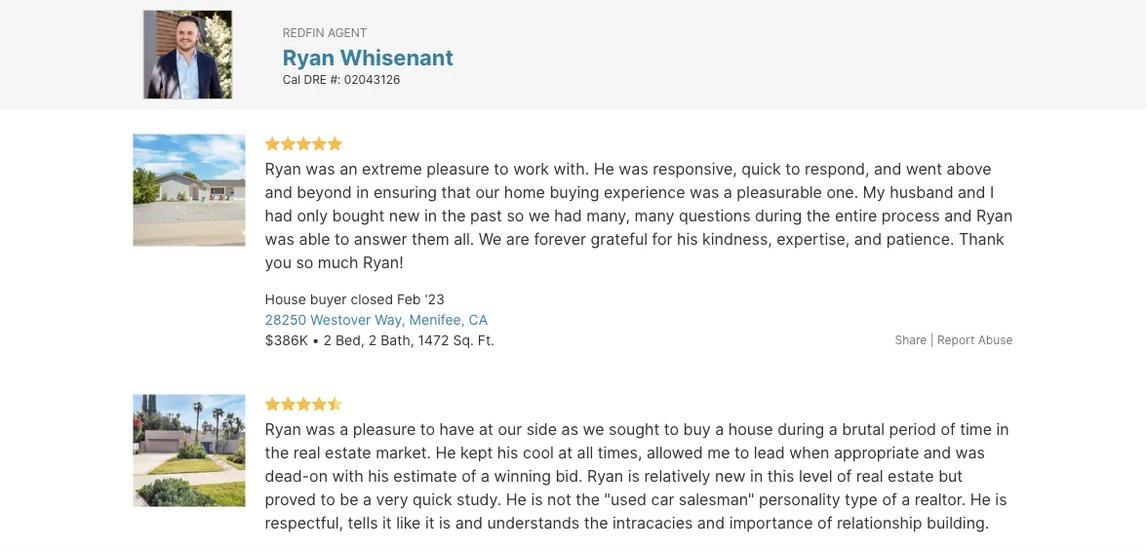 Task type: vqa. For each thing, say whether or not it's contained in the screenshot.
his inside Ryan was an extreme pleasure to work with. He was responsive, quick to respond, and went above and beyond in ensuring that our home buying experience was a pleasurable one. My husband and I had only bought new in the past so we had many, many questions during the entire process and Ryan was able to answer them all. We are forever grateful for his kindness, expertise, and patience. Thank you so much Ryan!
yes



Task type: describe. For each thing, give the bounding box(es) containing it.
building.
[[927, 514, 990, 533]]

to right me
[[735, 444, 750, 463]]

the up dead-
[[265, 444, 289, 463]]

share link
[[896, 331, 928, 349]]

time for of
[[961, 420, 993, 439]]

kept
[[461, 444, 493, 463]]

kindness,
[[703, 230, 773, 249]]

many,
[[587, 206, 631, 225]]

1472
[[418, 332, 450, 349]]

estimate
[[394, 467, 457, 486]]

0 vertical spatial estate
[[325, 444, 372, 463]]

proved
[[265, 490, 316, 509]]

but
[[939, 467, 964, 486]]

entire
[[835, 206, 878, 225]]

our inside ryan was an extreme pleasure to work with. he was responsive, quick to respond, and went above and beyond in ensuring that our home buying experience was a pleasurable one. my husband and i had only bought new in the past so we had many, many questions during the entire process and ryan was able to answer them all. we are forever grateful for his kindness, expertise, and patience. thank you so much ryan!
[[476, 183, 500, 202]]

for
[[653, 230, 673, 249]]

allowed
[[647, 444, 704, 463]]

and left i
[[959, 183, 986, 202]]

to left be
[[321, 490, 336, 509]]

intracacies
[[613, 514, 693, 533]]

buy
[[684, 420, 711, 439]]

sq. for 1472
[[453, 332, 474, 349]]

his inside ryan was an extreme pleasure to work with. he was responsive, quick to respond, and went above and beyond in ensuring that our home buying experience was a pleasurable one. my husband and i had only bought new in the past so we had many, many questions during the entire process and ryan was able to answer them all. we are forever grateful for his kindness, expertise, and patience. thank you so much ryan!
[[677, 230, 699, 249]]

are
[[506, 230, 530, 249]]

• left first-
[[512, 72, 520, 88]]

was up beyond
[[306, 159, 335, 179]]

share | report abuse
[[896, 333, 1014, 347]]

1 horizontal spatial estate
[[888, 467, 935, 486]]

'23 for closed  apr '23
[[424, 31, 444, 47]]

car
[[652, 490, 675, 509]]

|
[[931, 333, 935, 347]]

1 vertical spatial buyer
[[590, 72, 627, 88]]

have
[[440, 420, 475, 439]]

pleasure inside ryan was an extreme pleasure to work with. he was responsive, quick to respond, and went above and beyond in ensuring that our home buying experience was a pleasurable one. my husband and i had only bought new in the past so we had many, many questions during the entire process and ryan was able to answer them all. we are forever grateful for his kindness, expertise, and patience. thank you so much ryan!
[[427, 159, 490, 179]]

was up experience
[[619, 159, 649, 179]]

$386k
[[265, 332, 308, 349]]

1830
[[431, 72, 463, 88]]

during inside ryan was a pleasure to have at our side as we sought to buy a house during a brutal period of time in the real estate market. he kept his cool at all times, allowed me to lead when appropriate and was dead-on with his estimate of a winning bid. ryan is relatively new in this level of real estate but proved to be a very quick study. he is not the "used car salesman" personality type of a realtor. he is respectful, tells it like it is and understands the intracacies and importance of relationship building.
[[778, 420, 825, 439]]

ryan down times,
[[588, 467, 624, 486]]

of right period
[[941, 420, 956, 439]]

whisenant
[[340, 44, 454, 70]]

many
[[635, 206, 675, 225]]

house
[[729, 420, 774, 439]]

we inside ryan was a pleasure to have at our side as we sought to buy a house during a brutal period of time in the real estate market. he kept his cool at all times, allowed me to lead when appropriate and was dead-on with his estimate of a winning bid. ryan is relatively new in this level of real estate but proved to be a very quick study. he is not the "used car salesman" personality type of a realtor. he is respectful, tells it like it is and understands the intracacies and importance of relationship building.
[[583, 420, 605, 439]]

type
[[845, 490, 878, 509]]

• for house buyer closed  apr '23 4305 calle mayor, torrance, ca $1.3m • 3 bed, 1.75 bath, 1830 sq. ft. • first-time buyer
[[308, 72, 315, 88]]

to up allowed
[[664, 420, 679, 439]]

of right level at the bottom
[[837, 467, 852, 486]]

and up but
[[924, 444, 952, 463]]

a down "rating 4.5 out of 5" element
[[340, 420, 349, 439]]

we inside ryan was an extreme pleasure to work with. he was responsive, quick to respond, and went above and beyond in ensuring that our home buying experience was a pleasurable one. my husband and i had only bought new in the past so we had many, many questions during the entire process and ryan was able to answer them all. we are forever grateful for his kindness, expertise, and patience. thank you so much ryan!
[[529, 206, 550, 225]]

realtor.
[[915, 490, 967, 509]]

appropriate
[[835, 444, 920, 463]]

1.75
[[365, 72, 390, 88]]

patience.
[[887, 230, 955, 249]]

dre
[[304, 72, 327, 86]]

share
[[896, 333, 928, 347]]

'23 for closed  feb '23
[[425, 291, 445, 308]]

and down entire
[[855, 230, 883, 249]]

on
[[310, 467, 328, 486]]

ft. for 4305 calle mayor, torrance, ca
[[492, 72, 509, 88]]

work
[[514, 159, 550, 179]]

of down kept
[[462, 467, 477, 486]]

relationship
[[837, 514, 923, 533]]

my
[[863, 183, 886, 202]]

respond,
[[805, 159, 870, 179]]

1 2 from the left
[[324, 332, 332, 349]]

questions
[[679, 206, 751, 225]]

we
[[479, 230, 502, 249]]

bought
[[332, 206, 385, 225]]

4305 calle mayor, torrance, ca link
[[265, 51, 470, 68]]

new inside ryan was a pleasure to have at our side as we sought to buy a house during a brutal period of time in the real estate market. he kept his cool at all times, allowed me to lead when appropriate and was dead-on with his estimate of a winning bid. ryan is relatively new in this level of real estate but proved to be a very quick study. he is not the "used car salesman" personality type of a realtor. he is respectful, tells it like it is and understands the intracacies and importance of relationship building.
[[715, 467, 746, 486]]

was down responsive,
[[690, 183, 720, 202]]

was down "rating 4.5 out of 5" element
[[306, 420, 335, 439]]

not
[[548, 490, 572, 509]]

like
[[396, 514, 421, 533]]

a right be
[[363, 490, 372, 509]]

was up you
[[265, 230, 295, 249]]

way,
[[375, 312, 406, 328]]

thank
[[959, 230, 1005, 249]]

to up much
[[335, 230, 350, 249]]

period
[[890, 420, 937, 439]]

sought
[[609, 420, 660, 439]]

mayor,
[[339, 51, 382, 68]]

in up bought on the left
[[357, 183, 369, 202]]

a up study.
[[481, 467, 490, 486]]

ryan down "rating 4.5 out of 5" element
[[265, 420, 301, 439]]

time for first-
[[558, 72, 586, 88]]

ryan down i
[[977, 206, 1013, 225]]

to up pleasurable
[[786, 159, 801, 179]]

the down "used
[[584, 514, 609, 533]]

rating 4.5 out of 5 element
[[265, 396, 343, 414]]

redfin
[[283, 25, 325, 39]]

westover
[[311, 312, 371, 328]]

of down personality
[[818, 514, 833, 533]]

much
[[318, 253, 359, 272]]

quick inside ryan was an extreme pleasure to work with. he was responsive, quick to respond, and went above and beyond in ensuring that our home buying experience was a pleasurable one. my husband and i had only bought new in the past so we had many, many questions during the entire process and ryan was able to answer them all. we are forever grateful for his kindness, expertise, and patience. thank you so much ryan!
[[742, 159, 782, 179]]

study.
[[457, 490, 502, 509]]

went
[[907, 159, 943, 179]]

forever
[[534, 230, 587, 249]]

a left brutal
[[829, 420, 838, 439]]

brutal
[[843, 420, 885, 439]]

buyer for house buyer closed  apr '23 4305 calle mayor, torrance, ca $1.3m • 3 bed, 1.75 bath, 1830 sq. ft. • first-time buyer
[[310, 31, 347, 47]]

0 horizontal spatial his
[[368, 467, 389, 486]]

4305
[[265, 51, 299, 68]]

$1.3m
[[265, 72, 304, 88]]

ryan was a pleasure to have at our side as we sought to buy a house during a brutal period of time in the real estate market. he kept his cool at all times, allowed me to lead when appropriate and was dead-on with his estimate of a winning bid. ryan is relatively new in this level of real estate but proved to be a very quick study. he is not the "used car salesman" personality type of a realtor. he is respectful, tells it like it is and understands the intracacies and importance of relationship building.
[[265, 420, 1014, 533]]

feb
[[397, 291, 421, 308]]

be
[[340, 490, 359, 509]]

home
[[504, 183, 546, 202]]

1 horizontal spatial at
[[559, 444, 573, 463]]

abuse
[[979, 333, 1014, 347]]

and left beyond
[[265, 183, 293, 202]]

the down that
[[442, 206, 466, 225]]

redfin agent ryan whisenant cal dre #: 02043126
[[283, 25, 454, 86]]

2 had from the left
[[555, 206, 583, 225]]

in up "them"
[[425, 206, 437, 225]]



Task type: locate. For each thing, give the bounding box(es) containing it.
was up but
[[956, 444, 986, 463]]

buyer right first-
[[590, 72, 627, 88]]

1 vertical spatial his
[[498, 444, 519, 463]]

relatively
[[645, 467, 711, 486]]

ca for 4305 calle mayor, torrance, ca
[[451, 51, 470, 68]]

he right with.
[[594, 159, 615, 179]]

bath, inside house buyer closed  apr '23 4305 calle mayor, torrance, ca $1.3m • 3 bed, 1.75 bath, 1830 sq. ft. • first-time buyer
[[394, 72, 427, 88]]

0 vertical spatial his
[[677, 230, 699, 249]]

02043126
[[344, 72, 401, 86]]

ryan down rating 5.0 out of 5 element
[[265, 159, 301, 179]]

• inside house buyer closed  feb '23 28250 westover way, menifee, ca $386k • 2 bed, 2 bath, 1472 sq. ft.
[[312, 332, 320, 349]]

a right buy
[[716, 420, 724, 439]]

new down me
[[715, 467, 746, 486]]

during up when on the right of the page
[[778, 420, 825, 439]]

a up questions
[[724, 183, 733, 202]]

at up kept
[[479, 420, 494, 439]]

estate up with
[[325, 444, 372, 463]]

ft.
[[492, 72, 509, 88], [478, 332, 495, 349]]

in left this
[[751, 467, 764, 486]]

1 vertical spatial bed,
[[336, 332, 365, 349]]

side
[[527, 420, 557, 439]]

he inside ryan was an extreme pleasure to work with. he was responsive, quick to respond, and went above and beyond in ensuring that our home buying experience was a pleasurable one. my husband and i had only bought new in the past so we had many, many questions during the entire process and ryan was able to answer them all. we are forever grateful for his kindness, expertise, and patience. thank you so much ryan!
[[594, 159, 615, 179]]

0 horizontal spatial so
[[296, 253, 314, 272]]

1 vertical spatial real
[[857, 467, 884, 486]]

0 horizontal spatial pleasure
[[353, 420, 416, 439]]

pleasure up market.
[[353, 420, 416, 439]]

torrance,
[[386, 51, 447, 68]]

house inside house buyer closed  feb '23 28250 westover way, menifee, ca $386k • 2 bed, 2 bath, 1472 sq. ft.
[[265, 291, 306, 308]]

ryan whisenant, redfin agent image
[[143, 10, 233, 100]]

1 vertical spatial '23
[[425, 291, 445, 308]]

2 vertical spatial buyer
[[310, 291, 347, 308]]

in
[[357, 183, 369, 202], [425, 206, 437, 225], [997, 420, 1010, 439], [751, 467, 764, 486]]

pleasure inside ryan was a pleasure to have at our side as we sought to buy a house during a brutal period of time in the real estate market. he kept his cool at all times, allowed me to lead when appropriate and was dead-on with his estimate of a winning bid. ryan is relatively new in this level of real estate but proved to be a very quick study. he is not the "used car salesman" personality type of a realtor. he is respectful, tells it like it is and understands the intracacies and importance of relationship building.
[[353, 420, 416, 439]]

1 vertical spatial closed
[[351, 291, 393, 308]]

real down appropriate
[[857, 467, 884, 486]]

0 vertical spatial new
[[389, 206, 420, 225]]

husband
[[890, 183, 954, 202]]

time inside house buyer closed  apr '23 4305 calle mayor, torrance, ca $1.3m • 3 bed, 1.75 bath, 1830 sq. ft. • first-time buyer
[[558, 72, 586, 88]]

as
[[562, 420, 579, 439]]

the
[[442, 206, 466, 225], [807, 206, 831, 225], [265, 444, 289, 463], [576, 490, 600, 509], [584, 514, 609, 533]]

ft. left first-
[[492, 72, 509, 88]]

the up expertise,
[[807, 206, 831, 225]]

it
[[383, 514, 392, 533], [425, 514, 435, 533]]

house buyer closed  feb '23 28250 westover way, menifee, ca $386k • 2 bed, 2 bath, 1472 sq. ft.
[[265, 291, 495, 349]]

sq. right the 1830
[[467, 72, 488, 88]]

0 horizontal spatial quick
[[413, 490, 453, 509]]

closed inside house buyer closed  feb '23 28250 westover way, menifee, ca $386k • 2 bed, 2 bath, 1472 sq. ft.
[[351, 291, 393, 308]]

closed for way,
[[351, 291, 393, 308]]

1 vertical spatial bath,
[[381, 332, 415, 349]]

real up on
[[294, 444, 321, 463]]

28250 westover way, menifee, ca link
[[265, 312, 488, 328]]

past
[[470, 206, 503, 225]]

0 vertical spatial ft.
[[492, 72, 509, 88]]

ft. inside house buyer closed  feb '23 28250 westover way, menifee, ca $386k • 2 bed, 2 bath, 1472 sq. ft.
[[478, 332, 495, 349]]

ryan up dre
[[283, 44, 335, 70]]

menifee,
[[410, 312, 465, 328]]

0 vertical spatial ca
[[451, 51, 470, 68]]

1 vertical spatial we
[[583, 420, 605, 439]]

sq.
[[467, 72, 488, 88], [453, 332, 474, 349]]

'23
[[424, 31, 444, 47], [425, 291, 445, 308]]

and down study.
[[456, 514, 483, 533]]

0 horizontal spatial estate
[[325, 444, 372, 463]]

only
[[297, 206, 328, 225]]

time up with.
[[558, 72, 586, 88]]

it right like
[[425, 514, 435, 533]]

salesman"
[[679, 490, 755, 509]]

market.
[[376, 444, 431, 463]]

1 closed from the top
[[351, 31, 393, 47]]

his right for
[[677, 230, 699, 249]]

during inside ryan was an extreme pleasure to work with. he was responsive, quick to respond, and went above and beyond in ensuring that our home buying experience was a pleasurable one. my husband and i had only bought new in the past so we had many, many questions during the entire process and ryan was able to answer them all. we are forever grateful for his kindness, expertise, and patience. thank you so much ryan!
[[756, 206, 803, 225]]

at left all at the bottom right of page
[[559, 444, 573, 463]]

rating 5.0 out of 5 element
[[265, 136, 343, 154]]

able
[[299, 230, 330, 249]]

0 horizontal spatial real
[[294, 444, 321, 463]]

2 vertical spatial his
[[368, 467, 389, 486]]

process
[[882, 206, 941, 225]]

bed, inside house buyer closed  feb '23 28250 westover way, menifee, ca $386k • 2 bed, 2 bath, 1472 sq. ft.
[[336, 332, 365, 349]]

• right $386k
[[312, 332, 320, 349]]

beyond
[[297, 183, 352, 202]]

1 horizontal spatial quick
[[742, 159, 782, 179]]

ryan whisenant link
[[283, 44, 454, 70]]

buyer for house buyer closed  feb '23 28250 westover way, menifee, ca $386k • 2 bed, 2 bath, 1472 sq. ft.
[[310, 291, 347, 308]]

you
[[265, 253, 292, 272]]

2 it from the left
[[425, 514, 435, 533]]

'23 up 'menifee,'
[[425, 291, 445, 308]]

1 horizontal spatial his
[[498, 444, 519, 463]]

1 horizontal spatial so
[[507, 206, 524, 225]]

0 horizontal spatial had
[[265, 206, 293, 225]]

1 vertical spatial house
[[265, 291, 306, 308]]

bath,
[[394, 72, 427, 88], [381, 332, 415, 349]]

level
[[799, 467, 833, 486]]

house for 4305
[[265, 31, 306, 47]]

is right realtor.
[[996, 490, 1008, 509]]

that
[[442, 183, 471, 202]]

ca right 'menifee,'
[[469, 312, 488, 328]]

above
[[947, 159, 992, 179]]

all
[[577, 444, 594, 463]]

#:
[[330, 72, 341, 86]]

with.
[[554, 159, 590, 179]]

0 vertical spatial during
[[756, 206, 803, 225]]

sq. right 1472
[[453, 332, 474, 349]]

sq. inside house buyer closed  feb '23 28250 westover way, menifee, ca $386k • 2 bed, 2 bath, 1472 sq. ft.
[[453, 332, 474, 349]]

0 horizontal spatial at
[[479, 420, 494, 439]]

0 vertical spatial quick
[[742, 159, 782, 179]]

'23 inside house buyer closed  apr '23 4305 calle mayor, torrance, ca $1.3m • 3 bed, 1.75 bath, 1830 sq. ft. • first-time buyer
[[424, 31, 444, 47]]

1 horizontal spatial we
[[583, 420, 605, 439]]

ft. inside house buyer closed  apr '23 4305 calle mayor, torrance, ca $1.3m • 3 bed, 1.75 bath, 1830 sq. ft. • first-time buyer
[[492, 72, 509, 88]]

quick down estimate
[[413, 490, 453, 509]]

0 horizontal spatial 2
[[324, 332, 332, 349]]

bed, right 3
[[332, 72, 361, 88]]

ryan was an extreme pleasure to work with. he was responsive, quick to respond, and went above and beyond in ensuring that our home buying experience was a pleasurable one. my husband and i had only bought new in the past so we had many, many questions during the entire process and ryan was able to answer them all. we are forever grateful for his kindness, expertise, and patience. thank you so much ryan!
[[265, 159, 1018, 272]]

time inside ryan was a pleasure to have at our side as we sought to buy a house during a brutal period of time in the real estate market. he kept his cool at all times, allowed me to lead when appropriate and was dead-on with his estimate of a winning bid. ryan is relatively new in this level of real estate but proved to be a very quick study. he is not the "used car salesman" personality type of a realtor. he is respectful, tells it like it is and understands the intracacies and importance of relationship building.
[[961, 420, 993, 439]]

1 house from the top
[[265, 31, 306, 47]]

estate up realtor.
[[888, 467, 935, 486]]

0 vertical spatial at
[[479, 420, 494, 439]]

2 horizontal spatial his
[[677, 230, 699, 249]]

1 vertical spatial at
[[559, 444, 573, 463]]

new inside ryan was an extreme pleasure to work with. he was responsive, quick to respond, and went above and beyond in ensuring that our home buying experience was a pleasurable one. my husband and i had only bought new in the past so we had many, many questions during the entire process and ryan was able to answer them all. we are forever grateful for his kindness, expertise, and patience. thank you so much ryan!
[[389, 206, 420, 225]]

• for house buyer closed  feb '23 28250 westover way, menifee, ca $386k • 2 bed, 2 bath, 1472 sq. ft.
[[312, 332, 320, 349]]

1 vertical spatial estate
[[888, 467, 935, 486]]

pleasure up that
[[427, 159, 490, 179]]

1 horizontal spatial time
[[961, 420, 993, 439]]

0 vertical spatial bath,
[[394, 72, 427, 88]]

house inside house buyer closed  apr '23 4305 calle mayor, torrance, ca $1.3m • 3 bed, 1.75 bath, 1830 sq. ft. • first-time buyer
[[265, 31, 306, 47]]

ryan
[[283, 44, 335, 70], [265, 159, 301, 179], [977, 206, 1013, 225], [265, 420, 301, 439], [588, 467, 624, 486]]

1 horizontal spatial new
[[715, 467, 746, 486]]

personality
[[759, 490, 841, 509]]

closed up 28250 westover way, menifee, ca link in the bottom left of the page
[[351, 291, 393, 308]]

1 vertical spatial sq.
[[453, 332, 474, 349]]

very
[[376, 490, 409, 509]]

and up thank at top
[[945, 206, 973, 225]]

is right like
[[439, 514, 451, 533]]

bath, for 1830
[[394, 72, 427, 88]]

a inside ryan was an extreme pleasure to work with. he was responsive, quick to respond, and went above and beyond in ensuring that our home buying experience was a pleasurable one. my husband and i had only bought new in the past so we had many, many questions during the entire process and ryan was able to answer them all. we are forever grateful for his kindness, expertise, and patience. thank you so much ryan!
[[724, 183, 733, 202]]

1 vertical spatial so
[[296, 253, 314, 272]]

1 it from the left
[[383, 514, 392, 533]]

sq. inside house buyer closed  apr '23 4305 calle mayor, torrance, ca $1.3m • 3 bed, 1.75 bath, 1830 sq. ft. • first-time buyer
[[467, 72, 488, 88]]

house buyer closed  apr '23 4305 calle mayor, torrance, ca $1.3m • 3 bed, 1.75 bath, 1830 sq. ft. • first-time buyer
[[265, 31, 627, 88]]

• left 3
[[308, 72, 315, 88]]

pleasurable
[[737, 183, 823, 202]]

buyer up westover
[[310, 291, 347, 308]]

i
[[991, 183, 995, 202]]

is up "used
[[628, 467, 640, 486]]

apr
[[397, 31, 420, 47]]

our
[[476, 183, 500, 202], [498, 420, 522, 439]]

1 horizontal spatial had
[[555, 206, 583, 225]]

in down the abuse
[[997, 420, 1010, 439]]

1 vertical spatial quick
[[413, 490, 453, 509]]

so up are
[[507, 206, 524, 225]]

house up 28250
[[265, 291, 306, 308]]

his up very
[[368, 467, 389, 486]]

new down the ensuring
[[389, 206, 420, 225]]

experience
[[604, 183, 686, 202]]

2 house from the top
[[265, 291, 306, 308]]

dead-
[[265, 467, 310, 486]]

ca for 28250 westover way, menifee, ca
[[469, 312, 488, 328]]

we down home on the top left
[[529, 206, 550, 225]]

1 vertical spatial ft.
[[478, 332, 495, 349]]

0 vertical spatial pleasure
[[427, 159, 490, 179]]

so down able
[[296, 253, 314, 272]]

•
[[308, 72, 315, 88], [512, 72, 520, 88], [312, 332, 320, 349]]

0 horizontal spatial new
[[389, 206, 420, 225]]

times,
[[598, 444, 643, 463]]

had
[[265, 206, 293, 225], [555, 206, 583, 225]]

"used
[[605, 490, 647, 509]]

0 vertical spatial time
[[558, 72, 586, 88]]

agent
[[328, 25, 367, 39]]

report abuse link
[[938, 333, 1014, 347]]

is
[[628, 467, 640, 486], [531, 490, 543, 509], [996, 490, 1008, 509], [439, 514, 451, 533]]

with
[[332, 467, 364, 486]]

answer
[[354, 230, 408, 249]]

ryan inside 'redfin agent ryan whisenant cal dre #: 02043126'
[[283, 44, 335, 70]]

to
[[494, 159, 509, 179], [786, 159, 801, 179], [335, 230, 350, 249], [420, 420, 435, 439], [664, 420, 679, 439], [735, 444, 750, 463], [321, 490, 336, 509]]

to left have
[[420, 420, 435, 439]]

ft. right 1472
[[478, 332, 495, 349]]

bid.
[[556, 467, 583, 486]]

quick up pleasurable
[[742, 159, 782, 179]]

1 horizontal spatial pleasure
[[427, 159, 490, 179]]

and down salesman"
[[698, 514, 725, 533]]

2 down westover
[[324, 332, 332, 349]]

closed for mayor,
[[351, 31, 393, 47]]

responsive,
[[653, 159, 738, 179]]

house up 4305
[[265, 31, 306, 47]]

1 had from the left
[[265, 206, 293, 225]]

had left 'only'
[[265, 206, 293, 225]]

we right as
[[583, 420, 605, 439]]

'23 inside house buyer closed  feb '23 28250 westover way, menifee, ca $386k • 2 bed, 2 bath, 1472 sq. ft.
[[425, 291, 445, 308]]

house
[[265, 31, 306, 47], [265, 291, 306, 308]]

1 horizontal spatial real
[[857, 467, 884, 486]]

to left work
[[494, 159, 509, 179]]

2 down 28250 westover way, menifee, ca link in the bottom left of the page
[[369, 332, 377, 349]]

bath, inside house buyer closed  feb '23 28250 westover way, menifee, ca $386k • 2 bed, 2 bath, 1472 sq. ft.
[[381, 332, 415, 349]]

buying
[[550, 183, 600, 202]]

winning
[[494, 467, 551, 486]]

1 vertical spatial ca
[[469, 312, 488, 328]]

1 vertical spatial our
[[498, 420, 522, 439]]

sq. for 1830
[[467, 72, 488, 88]]

1 vertical spatial time
[[961, 420, 993, 439]]

0 vertical spatial sq.
[[467, 72, 488, 88]]

0 horizontal spatial we
[[529, 206, 550, 225]]

understands
[[488, 514, 580, 533]]

1 vertical spatial during
[[778, 420, 825, 439]]

new
[[389, 206, 420, 225], [715, 467, 746, 486]]

our inside ryan was a pleasure to have at our side as we sought to buy a house during a brutal period of time in the real estate market. he kept his cool at all times, allowed me to lead when appropriate and was dead-on with his estimate of a winning bid. ryan is relatively new in this level of real estate but proved to be a very quick study. he is not the "used car salesman" personality type of a realtor. he is respectful, tells it like it is and understands the intracacies and importance of relationship building.
[[498, 420, 522, 439]]

0 vertical spatial bed,
[[332, 72, 361, 88]]

bed,
[[332, 72, 361, 88], [336, 332, 365, 349]]

our up the past
[[476, 183, 500, 202]]

bath, down way,
[[381, 332, 415, 349]]

house for 28250
[[265, 291, 306, 308]]

grateful
[[591, 230, 648, 249]]

0 vertical spatial buyer
[[310, 31, 347, 47]]

his up winning
[[498, 444, 519, 463]]

our left "side"
[[498, 420, 522, 439]]

2 2 from the left
[[369, 332, 377, 349]]

and
[[875, 159, 902, 179], [265, 183, 293, 202], [959, 183, 986, 202], [945, 206, 973, 225], [855, 230, 883, 249], [924, 444, 952, 463], [456, 514, 483, 533], [698, 514, 725, 533]]

bed, for 3
[[332, 72, 361, 88]]

bath, for 1472
[[381, 332, 415, 349]]

when
[[790, 444, 830, 463]]

1 vertical spatial pleasure
[[353, 420, 416, 439]]

buyer inside house buyer closed  feb '23 28250 westover way, menifee, ca $386k • 2 bed, 2 bath, 1472 sq. ft.
[[310, 291, 347, 308]]

ca inside house buyer closed  apr '23 4305 calle mayor, torrance, ca $1.3m • 3 bed, 1.75 bath, 1830 sq. ft. • first-time buyer
[[451, 51, 470, 68]]

0 vertical spatial house
[[265, 31, 306, 47]]

0 vertical spatial real
[[294, 444, 321, 463]]

lead
[[754, 444, 786, 463]]

0 vertical spatial so
[[507, 206, 524, 225]]

and up "my" on the right top of the page
[[875, 159, 902, 179]]

0 vertical spatial closed
[[351, 31, 393, 47]]

0 horizontal spatial it
[[383, 514, 392, 533]]

he down winning
[[506, 490, 527, 509]]

2 closed from the top
[[351, 291, 393, 308]]

0 vertical spatial our
[[476, 183, 500, 202]]

closed
[[351, 31, 393, 47], [351, 291, 393, 308]]

he up building.
[[971, 490, 992, 509]]

them
[[412, 230, 450, 249]]

ca inside house buyer closed  feb '23 28250 westover way, menifee, ca $386k • 2 bed, 2 bath, 1472 sq. ft.
[[469, 312, 488, 328]]

of up relationship
[[883, 490, 898, 509]]

'23 right apr
[[424, 31, 444, 47]]

cool
[[523, 444, 554, 463]]

0 horizontal spatial time
[[558, 72, 586, 88]]

ca
[[451, 51, 470, 68], [469, 312, 488, 328]]

1 horizontal spatial 2
[[369, 332, 377, 349]]

so
[[507, 206, 524, 225], [296, 253, 314, 272]]

cal
[[283, 72, 301, 86]]

bed, inside house buyer closed  apr '23 4305 calle mayor, torrance, ca $1.3m • 3 bed, 1.75 bath, 1830 sq. ft. • first-time buyer
[[332, 72, 361, 88]]

closed inside house buyer closed  apr '23 4305 calle mayor, torrance, ca $1.3m • 3 bed, 1.75 bath, 1830 sq. ft. • first-time buyer
[[351, 31, 393, 47]]

time up but
[[961, 420, 993, 439]]

quick
[[742, 159, 782, 179], [413, 490, 453, 509]]

the right the not
[[576, 490, 600, 509]]

is left the not
[[531, 490, 543, 509]]

1 vertical spatial new
[[715, 467, 746, 486]]

it left like
[[383, 514, 392, 533]]

ft. for 28250 westover way, menifee, ca
[[478, 332, 495, 349]]

0 vertical spatial '23
[[424, 31, 444, 47]]

quick inside ryan was a pleasure to have at our side as we sought to buy a house during a brutal period of time in the real estate market. he kept his cool at all times, allowed me to lead when appropriate and was dead-on with his estimate of a winning bid. ryan is relatively new in this level of real estate but proved to be a very quick study. he is not the "used car salesman" personality type of a realtor. he is respectful, tells it like it is and understands the intracacies and importance of relationship building.
[[413, 490, 453, 509]]

a left realtor.
[[902, 490, 911, 509]]

1 horizontal spatial it
[[425, 514, 435, 533]]

0 vertical spatial we
[[529, 206, 550, 225]]

had down buying
[[555, 206, 583, 225]]

3
[[319, 72, 328, 88]]

expertise,
[[777, 230, 851, 249]]

he down have
[[436, 444, 456, 463]]

during down pleasurable
[[756, 206, 803, 225]]

bed, for 2
[[336, 332, 365, 349]]

all.
[[454, 230, 475, 249]]



